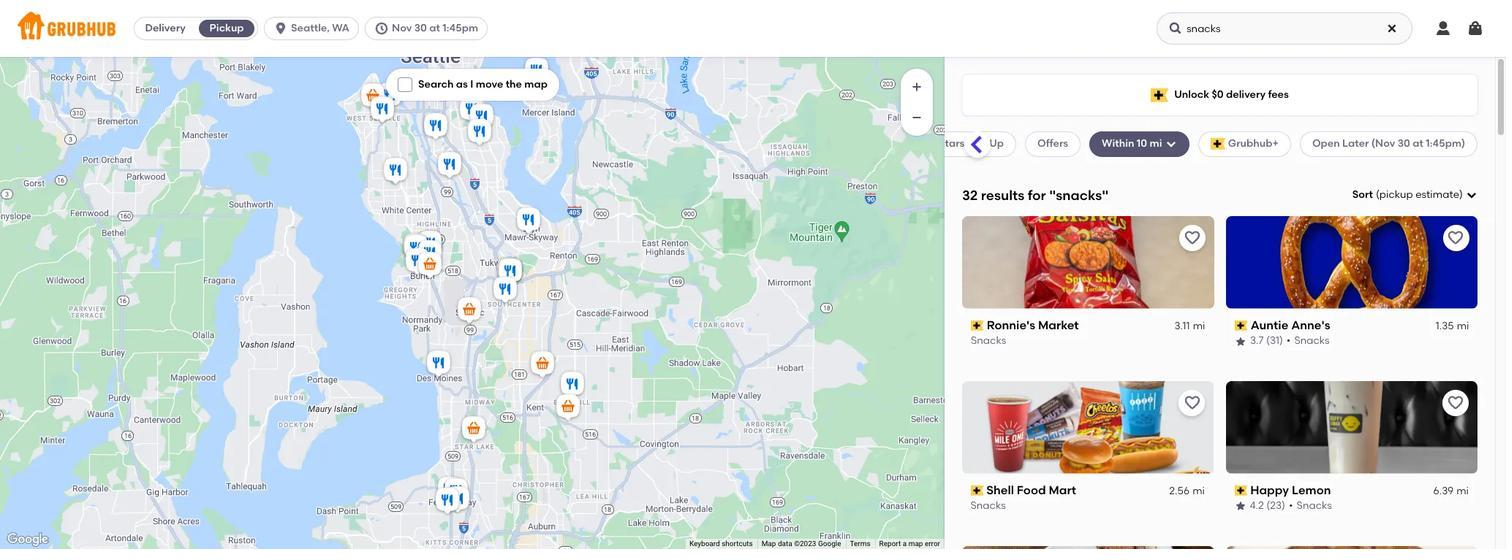 Task type: vqa. For each thing, say whether or not it's contained in the screenshot.
Shell Food Mart
yes



Task type: locate. For each thing, give the bounding box(es) containing it.
shell food mart image
[[415, 250, 445, 282]]

4.2
[[1250, 500, 1264, 513]]

unlock $0 delivery fees
[[1174, 88, 1289, 101]]

•
[[1286, 335, 1290, 348], [1289, 500, 1293, 513]]

save this restaurant button for ronnie's market
[[1179, 225, 1205, 251]]

32
[[962, 187, 978, 204]]

0 vertical spatial subscription pass image
[[1234, 321, 1247, 331]]

snacks down lemon
[[1297, 500, 1332, 513]]

grubhub plus flag logo image for unlock $0 delivery fees
[[1151, 88, 1168, 102]]

0 horizontal spatial 30
[[414, 22, 427, 34]]

subscription pass image left ronnie's
[[971, 321, 984, 331]]

(31)
[[1266, 335, 1283, 348]]

0 horizontal spatial at
[[429, 22, 440, 34]]

(nov
[[1371, 138, 1395, 150]]

30
[[414, 22, 427, 34], [1398, 138, 1410, 150]]

keyboard
[[689, 540, 720, 548]]

pickup button
[[196, 17, 257, 40]]

svg image inside nov 30 at 1:45pm button
[[374, 21, 389, 36]]

1:45pm
[[443, 22, 478, 34]]

1 subscription pass image from the top
[[1234, 321, 1247, 331]]

1 vertical spatial • snacks
[[1289, 500, 1332, 513]]

save this restaurant image
[[1183, 229, 1201, 247]]

1.35
[[1435, 320, 1454, 333]]

report a map error
[[879, 540, 940, 548]]

wicked chopstix logo image
[[962, 547, 1214, 550]]

save this restaurant button
[[1179, 225, 1205, 251], [1442, 225, 1469, 251], [1179, 390, 1205, 416], [1442, 390, 1469, 416]]

save this restaurant image
[[1447, 229, 1464, 247], [1183, 395, 1201, 412], [1447, 395, 1464, 412]]

estimate
[[1416, 189, 1459, 201]]

wa
[[332, 22, 349, 34]]

star icon image left '3.7'
[[1234, 336, 1246, 348]]

0 vertical spatial subscription pass image
[[971, 321, 984, 331]]

10
[[1137, 138, 1147, 150]]

delivery
[[145, 22, 186, 34]]

30 right nov
[[414, 22, 427, 34]]

just poke image
[[522, 56, 551, 88]]

star icon image for happy lemon
[[1234, 501, 1246, 513]]

1 vertical spatial subscription pass image
[[1234, 486, 1247, 496]]

mi
[[1150, 138, 1162, 150], [1193, 320, 1205, 333], [1456, 320, 1469, 333], [1193, 485, 1205, 498], [1456, 485, 1469, 498]]

2.56 mi
[[1170, 485, 1205, 498]]

tacos el hass image
[[401, 233, 431, 265]]

• snacks
[[1286, 335, 1329, 348], [1289, 500, 1332, 513]]

1 vertical spatial at
[[1413, 138, 1423, 150]]

mi right 2.56
[[1193, 485, 1205, 498]]

svg image
[[374, 21, 389, 36], [1168, 21, 1183, 36], [1165, 138, 1177, 150]]

subscription pass image for shell food mart
[[971, 486, 984, 496]]

pickup
[[1379, 189, 1413, 201]]

mi right 3.11
[[1193, 320, 1205, 333]]

the
[[506, 78, 522, 91]]

jamba image
[[494, 256, 523, 288]]

• snacks for lemon
[[1289, 500, 1332, 513]]

0 horizontal spatial grubhub plus flag logo image
[[1151, 88, 1168, 102]]

snacks
[[971, 335, 1006, 348], [1294, 335, 1329, 348], [971, 500, 1006, 513], [1297, 500, 1332, 513]]

1 vertical spatial subscription pass image
[[971, 486, 984, 496]]

)
[[1459, 189, 1463, 201]]

ronnie's
[[987, 319, 1035, 332]]

2.56
[[1170, 485, 1190, 498]]

house of naku image
[[368, 94, 397, 126]]

error
[[925, 540, 940, 548]]

results
[[981, 187, 1024, 204]]

jacksons #633 (84th ave/224th st) image
[[528, 349, 557, 382]]

None field
[[1352, 188, 1478, 203]]

0 vertical spatial • snacks
[[1286, 335, 1329, 348]]

0 vertical spatial 30
[[414, 22, 427, 34]]

at
[[429, 22, 440, 34], [1413, 138, 1423, 150]]

dairy queen image
[[401, 232, 430, 264]]

$0
[[1212, 88, 1224, 101]]

a
[[903, 540, 907, 548]]

"snacks"
[[1049, 187, 1109, 204]]

4
[[930, 138, 936, 150]]

palace korean restaurant image
[[442, 477, 471, 509]]

svg image left nov
[[374, 21, 389, 36]]

subscription pass image for auntie anne's
[[1234, 321, 1247, 331]]

0 vertical spatial at
[[429, 22, 440, 34]]

1 star icon image from the top
[[1234, 336, 1246, 348]]

keyboard shortcuts button
[[689, 540, 753, 550]]

mi right 6.39
[[1456, 485, 1469, 498]]

(23)
[[1266, 500, 1285, 513]]

svg image inside seattle, wa button
[[274, 21, 288, 36]]

• right (23)
[[1289, 500, 1293, 513]]

1 vertical spatial star icon image
[[1234, 501, 1246, 513]]

1 vertical spatial grubhub plus flag logo image
[[1210, 138, 1225, 150]]

at left 1:45pm)
[[1413, 138, 1423, 150]]

star icon image left 4.2
[[1234, 501, 1246, 513]]

pickup
[[210, 22, 244, 34]]

• snacks down anne's
[[1286, 335, 1329, 348]]

seattle,
[[291, 22, 330, 34]]

report
[[879, 540, 901, 548]]

sea tac marathon image
[[455, 295, 484, 328]]

subscription pass image left 'auntie'
[[1234, 321, 1247, 331]]

offers
[[1037, 138, 1068, 150]]

1 vertical spatial 30
[[1398, 138, 1410, 150]]

• right the (31)
[[1286, 335, 1290, 348]]

1 horizontal spatial at
[[1413, 138, 1423, 150]]

lemon
[[1292, 484, 1331, 498]]

1.35 mi
[[1435, 320, 1469, 333]]

main navigation navigation
[[0, 0, 1506, 57]]

and
[[967, 138, 987, 150]]

none field containing sort
[[1352, 188, 1478, 203]]

1 vertical spatial •
[[1289, 500, 1293, 513]]

6.39 mi
[[1433, 485, 1469, 498]]

save this restaurant button for happy lemon
[[1442, 390, 1469, 416]]

1 horizontal spatial map
[[909, 540, 923, 548]]

76 grocery store image
[[553, 393, 583, 425]]

0 vertical spatial map
[[524, 78, 548, 91]]

grubhub plus flag logo image left unlock
[[1151, 88, 1168, 102]]

mi for ronnie's market
[[1193, 320, 1205, 333]]

(
[[1376, 189, 1379, 201]]

mawadda cafe image
[[415, 229, 445, 261]]

star icon image
[[1234, 336, 1246, 348], [1234, 501, 1246, 513]]

data
[[778, 540, 792, 548]]

stars
[[939, 138, 965, 150]]

30 right (nov
[[1398, 138, 1410, 150]]

grubhub plus flag logo image left grubhub+
[[1210, 138, 1225, 150]]

save this restaurant button for shell food mart
[[1179, 390, 1205, 416]]

30 inside nov 30 at 1:45pm button
[[414, 22, 427, 34]]

open later (nov 30 at 1:45pm)
[[1312, 138, 1465, 150]]

mi for shell food mart
[[1193, 485, 1205, 498]]

la michoacana classic image
[[433, 486, 462, 518]]

at left 1:45pm
[[429, 22, 440, 34]]

bag o' crab image
[[558, 370, 587, 402]]

subscription pass image
[[971, 321, 984, 331], [971, 486, 984, 496]]

sort ( pickup estimate )
[[1352, 189, 1463, 201]]

delivery
[[1226, 88, 1266, 101]]

save this restaurant image for shell food mart
[[1183, 395, 1201, 412]]

2 star icon image from the top
[[1234, 501, 1246, 513]]

google image
[[4, 531, 52, 550]]

save this restaurant image for happy lemon
[[1447, 395, 1464, 412]]

grubhub plus flag logo image for grubhub+
[[1210, 138, 1225, 150]]

svg image
[[1434, 20, 1452, 37], [1467, 20, 1484, 37], [274, 21, 288, 36], [1386, 23, 1398, 34], [401, 81, 409, 89], [1466, 189, 1478, 201]]

move
[[476, 78, 503, 91]]

32 results for "snacks"
[[962, 187, 1109, 204]]

0 vertical spatial •
[[1286, 335, 1290, 348]]

fees
[[1268, 88, 1289, 101]]

auntie anne's logo image
[[1226, 216, 1478, 309]]

map right a
[[909, 540, 923, 548]]

map right the the
[[524, 78, 548, 91]]

happy lemon logo image
[[1226, 381, 1478, 474]]

1 horizontal spatial grubhub plus flag logo image
[[1210, 138, 1225, 150]]

subscription pass image left shell
[[971, 486, 984, 496]]

2 subscription pass image from the top
[[1234, 486, 1247, 496]]

subscription pass image left happy
[[1234, 486, 1247, 496]]

unlock
[[1174, 88, 1209, 101]]

within 10 mi
[[1102, 138, 1162, 150]]

nov
[[392, 22, 412, 34]]

marina market & deli image
[[424, 349, 453, 381]]

mi right 1.35
[[1456, 320, 1469, 333]]

map
[[524, 78, 548, 91], [909, 540, 923, 548]]

2 subscription pass image from the top
[[971, 486, 984, 496]]

grubhub plus flag logo image
[[1151, 88, 1168, 102], [1210, 138, 1225, 150]]

tutta bella (columbia city) image
[[467, 102, 496, 134]]

1 subscription pass image from the top
[[971, 321, 984, 331]]

subscription pass image
[[1234, 321, 1247, 331], [1234, 486, 1247, 496]]

0 vertical spatial grubhub plus flag logo image
[[1151, 88, 1168, 102]]

pho tai vietnamese restaurant-federal way image
[[435, 475, 464, 507]]

0 horizontal spatial map
[[524, 78, 548, 91]]

happy
[[1250, 484, 1289, 498]]

3.11
[[1174, 320, 1190, 333]]

happy lemon federal way image
[[443, 485, 472, 517]]

• snacks down lemon
[[1289, 500, 1332, 513]]

svg image inside field
[[1466, 189, 1478, 201]]

mi for happy lemon
[[1456, 485, 1469, 498]]

0 vertical spatial star icon image
[[1234, 336, 1246, 348]]

keyboard shortcuts
[[689, 540, 753, 548]]

Search for food, convenience, alcohol... search field
[[1157, 12, 1413, 45]]

star icon image for auntie anne's
[[1234, 336, 1246, 348]]

delivery button
[[135, 17, 196, 40]]

nov 30 at 1:45pm
[[392, 22, 478, 34]]



Task type: describe. For each thing, give the bounding box(es) containing it.
save this restaurant button for auntie anne's
[[1442, 225, 1469, 251]]

happy lemon
[[1250, 484, 1331, 498]]

grubhub+
[[1228, 138, 1279, 150]]

subscription pass image for ronnie's market
[[971, 321, 984, 331]]

1 horizontal spatial 30
[[1398, 138, 1410, 150]]

nov 30 at 1:45pm button
[[365, 17, 494, 40]]

svg image up unlock
[[1168, 21, 1183, 36]]

3.7 (31)
[[1250, 335, 1283, 348]]

mart
[[1049, 484, 1076, 498]]

within
[[1102, 138, 1134, 150]]

map region
[[0, 10, 980, 550]]

up
[[989, 138, 1004, 150]]

©2023
[[794, 540, 816, 548]]

minus icon image
[[909, 110, 924, 125]]

shell
[[987, 484, 1014, 498]]

espresso by design image
[[421, 111, 450, 143]]

• for happy
[[1289, 500, 1293, 513]]

food
[[1017, 484, 1046, 498]]

snacks down ronnie's
[[971, 335, 1006, 348]]

shell food mart
[[987, 484, 1076, 498]]

shell food mart logo image
[[962, 381, 1214, 474]]

plus icon image
[[909, 80, 924, 94]]

search as i move the map
[[418, 78, 548, 91]]

auntie anne's
[[1250, 319, 1330, 332]]

pierro bakery image
[[415, 238, 445, 271]]

4.2 (23)
[[1250, 500, 1285, 513]]

ronnie's market
[[987, 319, 1079, 332]]

i
[[470, 78, 473, 91]]

subscription pass image for happy lemon
[[1234, 486, 1247, 496]]

snacks down shell
[[971, 500, 1006, 513]]

mi right '10'
[[1150, 138, 1162, 150]]

6.39
[[1433, 485, 1454, 498]]

moon village bakery logo image
[[1226, 547, 1478, 550]]

1:45pm)
[[1426, 138, 1465, 150]]

antojitos michalisco 1st ave image
[[415, 229, 445, 261]]

as
[[456, 78, 468, 91]]

chandala thai cuisine image
[[457, 94, 486, 126]]

ronnie's market logo image
[[962, 216, 1214, 309]]

moon village bakery image
[[514, 205, 543, 238]]

• snacks for anne's
[[1286, 335, 1329, 348]]

the spot west seattle image
[[375, 80, 404, 113]]

open
[[1312, 138, 1340, 150]]

7 eleven image
[[358, 81, 387, 113]]

3.7
[[1250, 335, 1263, 348]]

sort
[[1352, 189, 1373, 201]]

4 stars and up
[[930, 138, 1004, 150]]

terms link
[[850, 540, 870, 548]]

snacks down anne's
[[1294, 335, 1329, 348]]

map data ©2023 google
[[762, 540, 841, 548]]

nothing bundt cakes image
[[491, 275, 520, 307]]

map
[[762, 540, 776, 548]]

royce' washington - westfield southcenter mall image
[[496, 257, 525, 289]]

report a map error link
[[879, 540, 940, 548]]

ronnie's market image
[[403, 246, 432, 279]]

terms
[[850, 540, 870, 548]]

auntie anne's image
[[496, 257, 525, 289]]

seattle, wa
[[291, 22, 349, 34]]

1 vertical spatial map
[[909, 540, 923, 548]]

seattle, wa button
[[264, 17, 365, 40]]

• for auntie
[[1286, 335, 1290, 348]]

mi for auntie anne's
[[1456, 320, 1469, 333]]

at inside nov 30 at 1:45pm button
[[429, 22, 440, 34]]

search
[[418, 78, 454, 91]]

google
[[818, 540, 841, 548]]

auntie
[[1250, 319, 1288, 332]]

save this restaurant image for auntie anne's
[[1447, 229, 1464, 247]]

for
[[1028, 187, 1046, 204]]

3.11 mi
[[1174, 320, 1205, 333]]

anne's
[[1291, 319, 1330, 332]]

happy lemon image
[[381, 156, 410, 188]]

svg image right '10'
[[1165, 138, 1177, 150]]

wicked chopstix image
[[465, 117, 494, 149]]

shortcuts
[[722, 540, 753, 548]]

later
[[1342, 138, 1369, 150]]

uncle eddie's image
[[435, 150, 464, 182]]

market
[[1038, 319, 1079, 332]]

extramile image
[[459, 415, 488, 447]]



